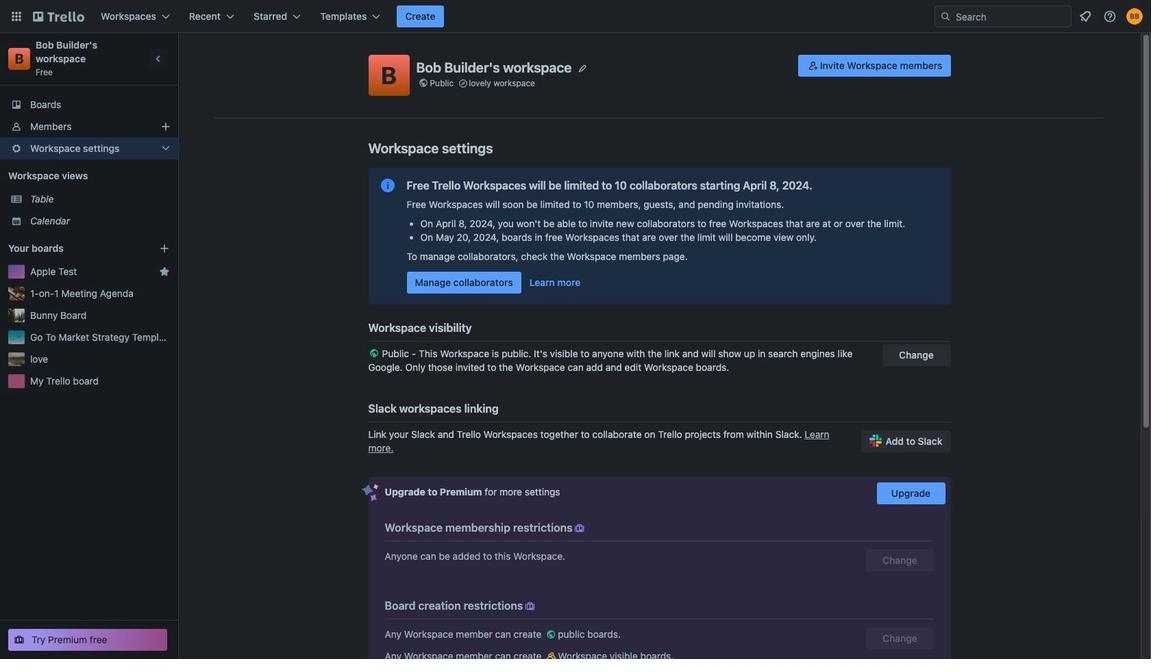Task type: vqa. For each thing, say whether or not it's contained in the screenshot.
PRIMARY ELEMENT
yes



Task type: describe. For each thing, give the bounding box(es) containing it.
1 horizontal spatial sm image
[[544, 650, 558, 660]]

switch to… image
[[10, 10, 23, 23]]

1 vertical spatial sm image
[[573, 522, 586, 536]]

primary element
[[0, 0, 1151, 33]]

workspace navigation collapse icon image
[[149, 49, 169, 69]]

bob builder (bobbuilder40) image
[[1126, 8, 1143, 25]]

open information menu image
[[1103, 10, 1117, 23]]

2 horizontal spatial sm image
[[806, 59, 820, 73]]

sparkle image
[[361, 484, 379, 502]]

0 notifications image
[[1077, 8, 1094, 25]]

2 vertical spatial sm image
[[544, 628, 558, 642]]

back to home image
[[33, 5, 84, 27]]



Task type: locate. For each thing, give the bounding box(es) containing it.
sm image
[[806, 59, 820, 73], [573, 522, 586, 536], [544, 628, 558, 642]]

Search field
[[951, 6, 1071, 27]]

0 horizontal spatial sm image
[[523, 600, 537, 614]]

1 vertical spatial sm image
[[544, 650, 558, 660]]

your boards with 6 items element
[[8, 241, 138, 257]]

0 vertical spatial sm image
[[523, 600, 537, 614]]

search image
[[940, 11, 951, 22]]

0 horizontal spatial sm image
[[544, 628, 558, 642]]

0 vertical spatial sm image
[[806, 59, 820, 73]]

add board image
[[159, 243, 170, 254]]

1 horizontal spatial sm image
[[573, 522, 586, 536]]

starred icon image
[[159, 267, 170, 278]]

sm image
[[523, 600, 537, 614], [544, 650, 558, 660]]



